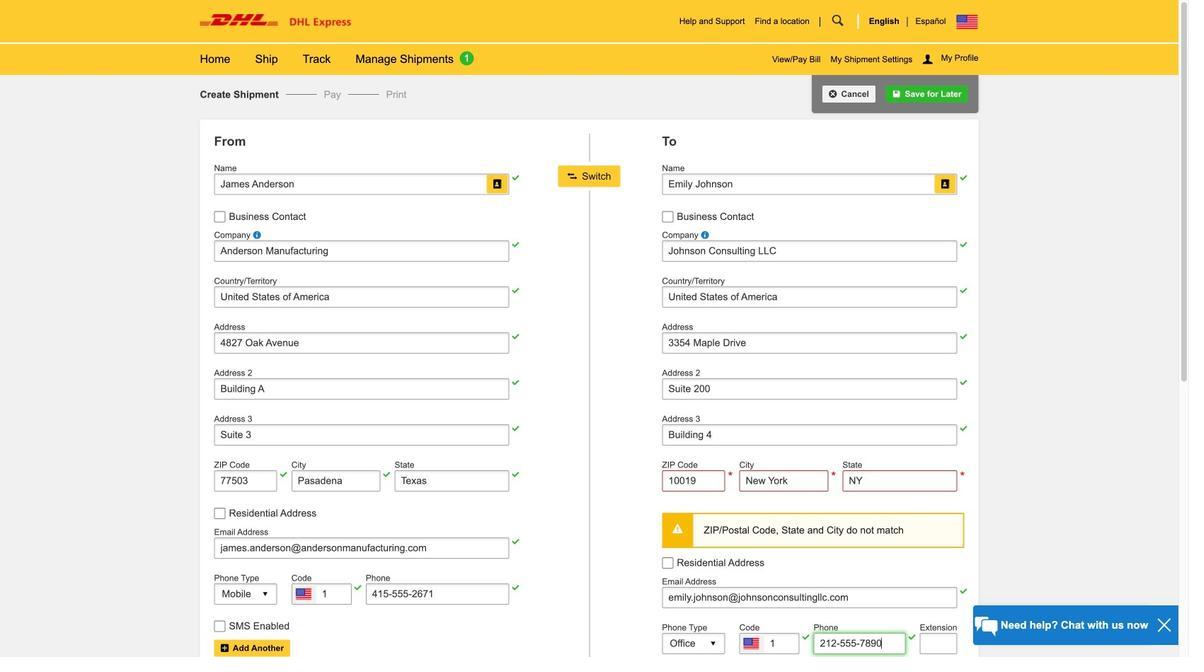Task type: locate. For each thing, give the bounding box(es) containing it.
0 vertical spatial ___-___-____ text field
[[366, 584, 510, 605]]

___-___-____ text field
[[366, 584, 510, 605], [814, 634, 906, 655]]

1 horizontal spatial ___-___-____ text field
[[814, 634, 906, 655]]

None search field
[[810, 0, 858, 42]]

None field
[[214, 287, 510, 308], [662, 287, 958, 308], [395, 471, 510, 492], [214, 287, 510, 308], [662, 287, 958, 308], [395, 471, 510, 492]]

add image
[[221, 644, 231, 654]]

banner
[[0, 0, 1179, 75]]

None text field
[[214, 241, 510, 262], [214, 379, 510, 400], [214, 425, 510, 446], [662, 471, 726, 492], [740, 471, 829, 492], [292, 584, 352, 605], [214, 241, 510, 262], [214, 379, 510, 400], [214, 425, 510, 446], [662, 471, 726, 492], [740, 471, 829, 492], [292, 584, 352, 605]]

1 vertical spatial ___-___-____ text field
[[814, 634, 906, 655]]

1 first name and last name (legal id name recommended) text field from the left
[[214, 174, 510, 195]]

0 horizontal spatial first name and last name (legal id name recommended) text field
[[214, 174, 510, 195]]

First Name and Last Name (Legal ID name recommended) text field
[[214, 174, 510, 195], [662, 174, 958, 195]]

cancel image
[[829, 89, 839, 99]]

2 first name and last name (legal id name recommended) text field from the left
[[662, 174, 958, 195]]

None text field
[[662, 241, 958, 262], [214, 333, 510, 354], [662, 333, 958, 354], [662, 379, 958, 400], [662, 425, 958, 446], [214, 471, 277, 492], [292, 471, 381, 492], [740, 634, 800, 655], [920, 634, 958, 655], [662, 241, 958, 262], [214, 333, 510, 354], [662, 333, 958, 354], [662, 379, 958, 400], [662, 425, 958, 446], [214, 471, 277, 492], [292, 471, 381, 492], [740, 634, 800, 655], [920, 634, 958, 655]]

first name and last name (legal id name recommended) text field for dhl will send shipment notifications to this email address 'text box'
[[662, 174, 958, 195]]

1 horizontal spatial first name and last name (legal id name recommended) text field
[[662, 174, 958, 195]]

navigation
[[255, 44, 303, 75]]

DHL will send shipment notifications to this email address field
[[214, 538, 510, 559]]

address book image
[[493, 179, 502, 189]]



Task type: describe. For each thing, give the bounding box(es) containing it.
save image
[[893, 89, 903, 99]]

address book image
[[941, 179, 951, 189]]

open search bar in top navigation image
[[821, 16, 858, 27]]

0 horizontal spatial ___-___-____ text field
[[366, 584, 510, 605]]

user image
[[923, 53, 936, 65]]

first name and last name (legal id name recommended) text field for dhl will send shipment notifications to this email address field
[[214, 174, 510, 195]]

switch image
[[568, 171, 579, 182]]

DHL will send shipment notifications to this email address text field
[[662, 588, 958, 609]]

dhl express image
[[200, 14, 352, 28]]



Task type: vqa. For each thing, say whether or not it's contained in the screenshot.
the left address book image
yes



